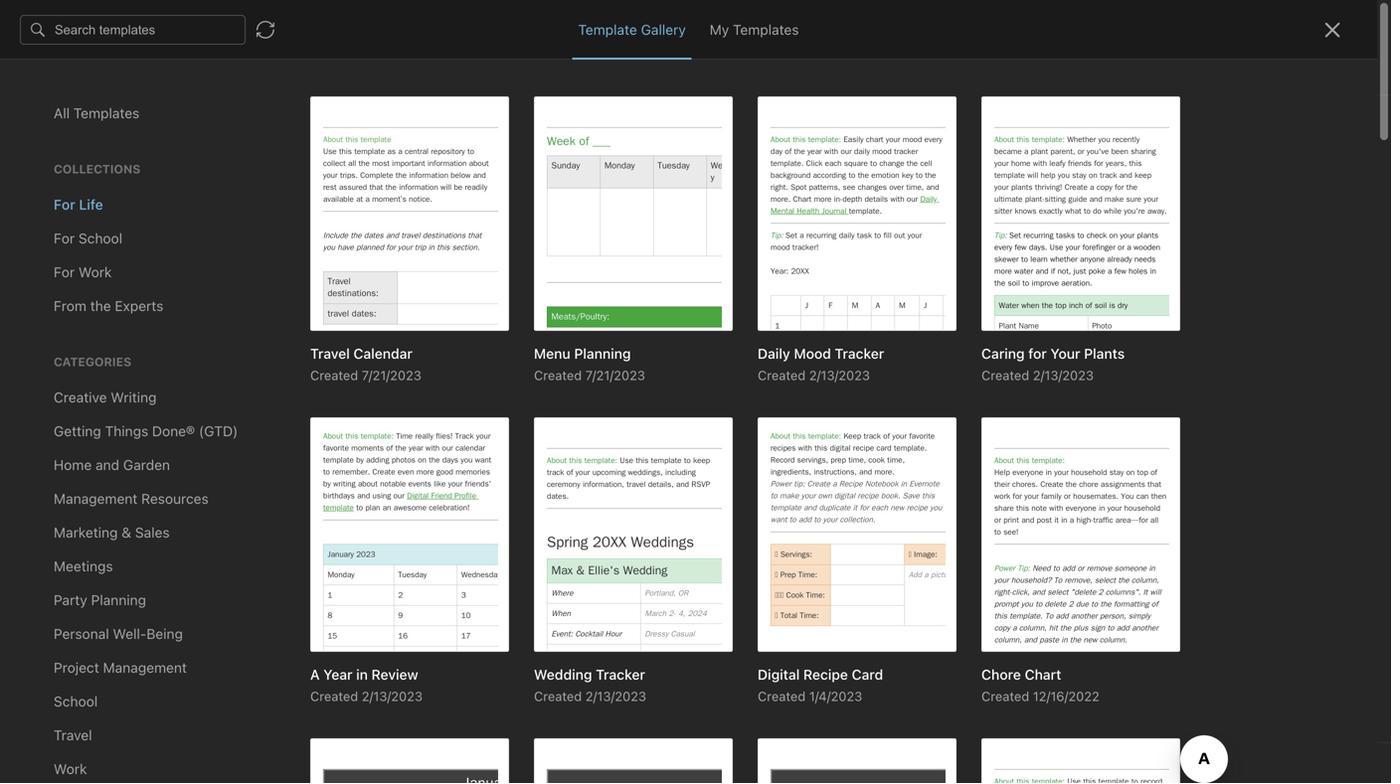 Task type: describe. For each thing, give the bounding box(es) containing it.
can
[[357, 303, 381, 319]]

first
[[703, 16, 730, 31]]

been
[[507, 401, 539, 418]]

tasks
[[365, 546, 394, 560]]

what went well? stock market what didn't go well? weather what can i improve on? luck
[[265, 282, 590, 319]]

(and
[[300, 401, 329, 418]]

new for new
[[44, 114, 72, 130]]

physical
[[482, 443, 534, 459]]

reading
[[418, 443, 467, 459]]

now for just
[[292, 204, 315, 218]]

2 vertical spatial ago
[[329, 546, 350, 560]]

home
[[44, 164, 82, 180]]

Note Editor text field
[[0, 0, 1391, 784]]

ng
[[265, 401, 583, 439]]

font color image
[[1108, 56, 1158, 84]]

place.
[[292, 443, 331, 459]]

them
[[507, 422, 540, 439]]

soon
[[338, 521, 370, 537]]

just
[[265, 204, 288, 218]]

notebook
[[733, 16, 792, 31]]

with
[[93, 366, 120, 383]]

tip:
[[335, 443, 359, 459]]

shortcuts
[[45, 196, 107, 212]]

shared
[[44, 366, 89, 383]]

new button
[[12, 104, 227, 140]]

untitled
[[265, 142, 317, 158]]

minutes for what went well? stock market what didn't go well? weather what can i improve on? luck
[[298, 327, 343, 341]]

to
[[285, 422, 297, 439]]

improve
[[392, 303, 443, 319]]

reading list start (and finish) all the books you've been wanti ng to read and keep your ideas about them all in one place. tip: if you're reading a physical book, take pictu...
[[265, 380, 583, 480]]

went
[[302, 282, 333, 298]]

tasks button
[[0, 252, 238, 283]]

shortcuts button
[[0, 188, 238, 220]]

daily reflection
[[265, 261, 364, 277]]

in
[[561, 422, 573, 439]]

notes link
[[0, 220, 238, 252]]

now for do
[[286, 521, 313, 537]]

notebooks link
[[0, 295, 238, 327]]

1 vertical spatial the
[[398, 521, 419, 537]]

start
[[265, 401, 296, 418]]

ago for start (and finish) all the books you've been wanti ng to read and keep your ideas about them all in one place. tip: if you're reading a physical book, take pictu...
[[346, 446, 367, 460]]

do now do soon for the future
[[265, 521, 461, 537]]

pictu...
[[296, 464, 340, 480]]

first notebook
[[703, 16, 792, 31]]

ideas
[[428, 422, 462, 439]]

read
[[301, 422, 330, 439]]

share
[[1288, 15, 1327, 32]]

add a reminder image
[[630, 752, 653, 776]]

tree containing home
[[0, 156, 239, 674]]

ago for what went well? stock market what didn't go well? weather what can i improve on? luck
[[346, 327, 367, 341]]

heading level image
[[849, 56, 951, 84]]

notebooks
[[45, 303, 114, 319]]

share button
[[1271, 8, 1344, 40]]



Task type: locate. For each thing, give the bounding box(es) containing it.
minutes right 13 at the bottom left of page
[[281, 546, 325, 560]]

new for new daily tasks
[[265, 500, 294, 516]]

a down about
[[471, 443, 478, 459]]

0 vertical spatial few
[[274, 327, 295, 341]]

you're
[[375, 443, 415, 459]]

take
[[265, 464, 292, 480]]

tasks inside tasks button
[[44, 259, 80, 276]]

well? up "can"
[[337, 282, 369, 298]]

tasks
[[44, 259, 80, 276], [334, 500, 371, 516]]

now right just
[[292, 204, 315, 218]]

daily
[[265, 261, 297, 277], [297, 500, 330, 516]]

upgrade image
[[77, 700, 101, 724]]

do
[[265, 521, 283, 537], [317, 521, 335, 537]]

2 vertical spatial minutes
[[281, 546, 325, 560]]

0 horizontal spatial new
[[44, 114, 72, 130]]

tasks down the notes
[[44, 259, 80, 276]]

1 horizontal spatial new
[[265, 500, 294, 516]]

0 horizontal spatial do
[[265, 521, 283, 537]]

the inside the reading list start (and finish) all the books you've been wanti ng to read and keep your ideas about them all in one place. tip: if you're reading a physical book, take pictu...
[[394, 401, 415, 418]]

note window element
[[0, 0, 1391, 784]]

1 vertical spatial a few minutes ago
[[265, 446, 367, 460]]

highlight image
[[1254, 56, 1301, 84]]

wanti
[[543, 401, 583, 418]]

tasks up soon on the bottom left
[[334, 500, 371, 516]]

a inside the reading list start (and finish) all the books you've been wanti ng to read and keep your ideas about them all in one place. tip: if you're reading a physical book, take pictu...
[[471, 443, 478, 459]]

daily down pictu...
[[297, 500, 330, 516]]

all up keep
[[376, 401, 390, 418]]

new inside popup button
[[44, 114, 72, 130]]

notes
[[44, 227, 82, 244]]

now up 13 minutes ago
[[286, 521, 313, 537]]

new up home
[[44, 114, 72, 130]]

few down weather
[[274, 327, 295, 341]]

do down new daily tasks
[[317, 521, 335, 537]]

you've
[[461, 401, 503, 418]]

minutes down weather
[[298, 327, 343, 341]]

well?
[[337, 282, 369, 298], [558, 282, 590, 298]]

a for what went well? stock market what didn't go well? weather what can i improve on? luck
[[265, 327, 271, 341]]

shared with me
[[44, 366, 143, 383]]

what
[[265, 282, 298, 298], [460, 282, 493, 298], [320, 303, 354, 319]]

the up your
[[394, 401, 415, 418]]

weather
[[265, 303, 316, 319]]

0 horizontal spatial tasks
[[44, 259, 80, 276]]

1 well? from the left
[[337, 282, 369, 298]]

0 horizontal spatial daily
[[265, 261, 297, 277]]

minutes
[[298, 327, 343, 341], [298, 446, 343, 460], [281, 546, 325, 560]]

13
[[265, 546, 278, 560]]

1 do from the left
[[265, 521, 283, 537]]

minutes for start (and finish) all the books you've been wanti ng to read and keep your ideas about them all in one place. tip: if you're reading a physical book, take pictu...
[[298, 446, 343, 460]]

for
[[373, 521, 394, 537]]

1 horizontal spatial tasks
[[334, 500, 371, 516]]

1 vertical spatial daily
[[297, 500, 330, 516]]

about
[[466, 422, 503, 439]]

font size image
[[1054, 56, 1103, 84]]

well? right go
[[558, 282, 590, 298]]

0 horizontal spatial what
[[265, 282, 298, 298]]

books
[[419, 401, 457, 418]]

a few minutes ago down weather
[[265, 327, 367, 341]]

didn't
[[497, 282, 534, 298]]

on?
[[447, 303, 470, 319]]

trash link
[[0, 403, 238, 435]]

13 minutes ago
[[265, 546, 350, 560]]

0 vertical spatial the
[[394, 401, 415, 418]]

1 vertical spatial new
[[265, 500, 294, 516]]

1 a few minutes ago from the top
[[265, 327, 367, 341]]

0 vertical spatial tasks
[[44, 259, 80, 276]]

2 horizontal spatial what
[[460, 282, 493, 298]]

settings image
[[203, 16, 227, 40]]

if
[[363, 443, 371, 459]]

1 few from the top
[[274, 327, 295, 341]]

new
[[44, 114, 72, 130], [265, 500, 294, 516]]

0 vertical spatial daily
[[265, 261, 297, 277]]

i
[[384, 303, 388, 319]]

ago down "can"
[[346, 327, 367, 341]]

few for start (and finish) all the books you've been wanti ng to read and keep your ideas about them all in one place. tip: if you're reading a physical book, take pictu...
[[274, 446, 295, 460]]

first notebook button
[[678, 10, 799, 38]]

what up weather
[[265, 282, 298, 298]]

all
[[376, 401, 390, 418], [543, 422, 558, 439]]

expand note image
[[632, 12, 655, 36]]

minutes up pictu...
[[298, 446, 343, 460]]

what down went
[[320, 303, 354, 319]]

1 vertical spatial now
[[286, 521, 313, 537]]

0 horizontal spatial all
[[376, 401, 390, 418]]

daily up weather
[[265, 261, 297, 277]]

new down 'take'
[[265, 500, 294, 516]]

1 vertical spatial minutes
[[298, 446, 343, 460]]

and
[[334, 422, 358, 439]]

1 horizontal spatial daily
[[297, 500, 330, 516]]

luck
[[474, 303, 500, 319]]

tree
[[0, 156, 239, 674]]

more image
[[1306, 56, 1368, 84]]

0 vertical spatial a few minutes ago
[[265, 327, 367, 341]]

font family image
[[956, 56, 1049, 84]]

me
[[124, 366, 143, 383]]

few up 'take'
[[274, 446, 295, 460]]

ago
[[346, 327, 367, 341], [346, 446, 367, 460], [329, 546, 350, 560]]

your
[[396, 422, 425, 439]]

ago down "and"
[[346, 446, 367, 460]]

just now
[[265, 204, 315, 218]]

a few minutes ago
[[265, 327, 367, 341], [265, 446, 367, 460]]

0 vertical spatial minutes
[[298, 327, 343, 341]]

go
[[538, 282, 554, 298]]

a few minutes ago up pictu...
[[265, 446, 367, 460]]

1 vertical spatial all
[[543, 422, 558, 439]]

ago down soon on the bottom left
[[329, 546, 350, 560]]

stock
[[373, 282, 408, 298]]

add tag image
[[663, 752, 687, 776]]

2 do from the left
[[317, 521, 335, 537]]

None search field
[[26, 58, 213, 93]]

list
[[322, 380, 341, 397]]

0 vertical spatial now
[[292, 204, 315, 218]]

1 vertical spatial few
[[274, 446, 295, 460]]

home link
[[0, 156, 239, 188]]

0 vertical spatial all
[[376, 401, 390, 418]]

the right for
[[398, 521, 419, 537]]

1 horizontal spatial what
[[320, 303, 354, 319]]

all left in
[[543, 422, 558, 439]]

now
[[292, 204, 315, 218], [286, 521, 313, 537]]

1 horizontal spatial all
[[543, 422, 558, 439]]

1 vertical spatial tasks
[[334, 500, 371, 516]]

future
[[423, 521, 461, 537]]

0 horizontal spatial well?
[[337, 282, 369, 298]]

few for what went well? stock market what didn't go well? weather what can i improve on? luck
[[274, 327, 295, 341]]

2 few from the top
[[274, 446, 295, 460]]

new daily tasks
[[265, 500, 371, 516]]

0 vertical spatial new
[[44, 114, 72, 130]]

1 horizontal spatial do
[[317, 521, 335, 537]]

book,
[[538, 443, 574, 459]]

a
[[265, 327, 271, 341], [471, 443, 478, 459], [265, 446, 271, 460]]

2 a few minutes ago from the top
[[265, 446, 367, 460]]

market
[[411, 282, 456, 298]]

1 vertical spatial ago
[[346, 446, 367, 460]]

a for start (and finish) all the books you've been wanti ng to read and keep your ideas about them all in one place. tip: if you're reading a physical book, take pictu...
[[265, 446, 271, 460]]

Search text field
[[26, 58, 213, 93]]

reading
[[265, 380, 318, 397]]

trash
[[44, 410, 79, 427]]

reflection
[[301, 261, 364, 277]]

the
[[394, 401, 415, 418], [398, 521, 419, 537]]

what up luck
[[460, 282, 493, 298]]

1 horizontal spatial well?
[[558, 282, 590, 298]]

finish)
[[333, 401, 372, 418]]

insert image
[[631, 56, 660, 84]]

keep
[[361, 422, 392, 439]]

shared with me link
[[0, 359, 238, 391]]

2 well? from the left
[[558, 282, 590, 298]]

few
[[274, 327, 295, 341], [274, 446, 295, 460]]

a up 'take'
[[265, 446, 271, 460]]

0 vertical spatial ago
[[346, 327, 367, 341]]

do up 13 at the bottom left of page
[[265, 521, 283, 537]]

a few minutes ago for what went well? stock market what didn't go well? weather what can i improve on? luck
[[265, 327, 367, 341]]

a down weather
[[265, 327, 271, 341]]

a few minutes ago for start (and finish) all the books you've been wanti ng to read and keep your ideas about them all in one place. tip: if you're reading a physical book, take pictu...
[[265, 446, 367, 460]]

one
[[265, 443, 288, 459]]



Task type: vqa. For each thing, say whether or not it's contained in the screenshot.
Shared with Me
yes



